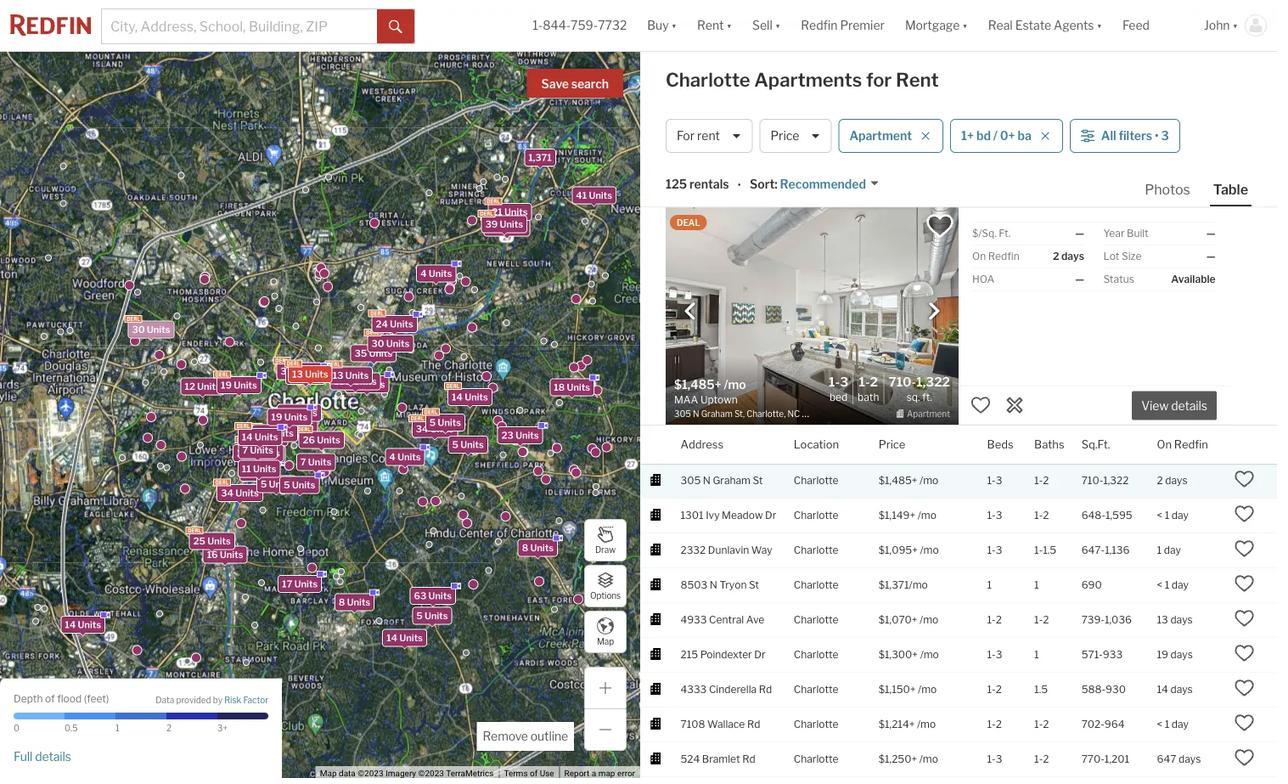 Task type: locate. For each thing, give the bounding box(es) containing it.
<
[[1158, 510, 1163, 522], [1158, 579, 1163, 592], [1158, 719, 1163, 731]]

13 up 19 days
[[1158, 614, 1169, 626]]

/mo right $1,150+
[[919, 684, 937, 696]]

on down view
[[1158, 438, 1173, 451]]

16 units
[[281, 407, 318, 418], [245, 449, 282, 460], [207, 549, 243, 560]]

dunlavin
[[708, 544, 750, 557]]

647-1,136
[[1082, 544, 1131, 557]]

25 units
[[193, 536, 231, 547]]

1 vertical spatial < 1 day
[[1158, 579, 1190, 592]]

bed
[[830, 391, 848, 403]]

2 horizontal spatial 16
[[281, 407, 292, 418]]

0 vertical spatial redfin
[[802, 18, 838, 33]]

13 units left 155
[[292, 369, 329, 380]]

rd right cinderella
[[759, 684, 773, 696]]

$1,149+
[[879, 510, 916, 522]]

16 down 25 units
[[207, 549, 218, 560]]

days down on redfin button
[[1166, 475, 1188, 487]]

8 units left 63 on the bottom left of the page
[[339, 597, 371, 608]]

• for rentals
[[738, 178, 742, 193]]

price up :
[[771, 129, 800, 143]]

1 horizontal spatial 7 units
[[301, 457, 332, 468]]

0 vertical spatial ft.
[[1000, 227, 1011, 240]]

8
[[244, 467, 250, 478], [522, 542, 529, 554], [339, 597, 345, 608]]

by
[[213, 695, 223, 705]]

1 vertical spatial 8
[[522, 542, 529, 554]]

beds button
[[988, 426, 1014, 464]]

redfin down view details
[[1175, 438, 1209, 451]]

1 horizontal spatial 4
[[389, 452, 396, 463]]

redfin inside on redfin button
[[1175, 438, 1209, 451]]

1 ▾ from the left
[[672, 18, 677, 33]]

0 vertical spatial 710-
[[889, 374, 917, 389]]

1 horizontal spatial 8
[[339, 597, 345, 608]]

41 units
[[576, 190, 613, 201]]

view details link
[[1133, 389, 1218, 420]]

photo of 305 n graham st, charlotte, nc 28202 image
[[666, 207, 959, 425]]

on redfin down view details
[[1158, 438, 1209, 451]]

rent right the buy ▾
[[698, 18, 724, 33]]

/mo right $1,070+
[[920, 614, 939, 626]]

/mo right $1,485+
[[920, 475, 939, 487]]

details right view
[[1172, 399, 1208, 413]]

< for 702-964
[[1158, 719, 1163, 731]]

648-1,595
[[1082, 510, 1133, 522]]

1 vertical spatial n
[[710, 579, 718, 592]]

feet
[[87, 693, 106, 705]]

redfin left premier
[[802, 18, 838, 33]]

draw button
[[585, 519, 627, 562]]

charlotte for 4933 central ave
[[794, 614, 839, 626]]

39 units
[[486, 219, 524, 230]]

1 vertical spatial 34
[[221, 488, 234, 499]]

1 horizontal spatial 2 days
[[1158, 475, 1188, 487]]

3 1-3 from the top
[[988, 544, 1003, 557]]

dr right meadow
[[766, 510, 777, 522]]

n right 8503
[[710, 579, 718, 592]]

for
[[677, 129, 695, 143]]

0 vertical spatial 7 units
[[242, 445, 274, 456]]

▾ for mortgage ▾
[[963, 18, 968, 33]]

0 vertical spatial details
[[1172, 399, 1208, 413]]

1 vertical spatial 16
[[245, 449, 256, 460]]

size
[[1123, 250, 1142, 263]]

16 units up 11 units on the left of the page
[[245, 449, 282, 460]]

0 horizontal spatial 30
[[132, 324, 145, 335]]

hoa
[[973, 273, 995, 286]]

< 1 day down 14 days
[[1158, 719, 1190, 731]]

1,371
[[529, 152, 552, 163]]

18
[[554, 382, 565, 393]]

13
[[292, 369, 303, 380], [333, 370, 344, 381], [1158, 614, 1169, 626]]

submit search image
[[389, 20, 403, 34]]

125
[[666, 177, 687, 192]]

1,322 up sq.
[[917, 374, 951, 389]]

19 down 13 days
[[1158, 649, 1169, 661]]

1 vertical spatial rent
[[896, 68, 940, 91]]

/mo for $1,371 /mo
[[910, 579, 929, 592]]

8 left draw
[[522, 542, 529, 554]]

1 vertical spatial 34 units
[[221, 488, 259, 499]]

1 horizontal spatial price button
[[879, 426, 906, 464]]

1 vertical spatial •
[[738, 178, 742, 193]]

0 vertical spatial 34 units
[[416, 424, 454, 435]]

heading
[[675, 376, 813, 421]]

▾ for rent ▾
[[727, 18, 732, 33]]

options
[[591, 591, 621, 601]]

sort :
[[750, 177, 778, 192]]

apartment button
[[839, 119, 944, 153]]

8 units left draw
[[522, 542, 554, 554]]

dr right the poindexter
[[755, 649, 766, 661]]

16 units up the 1,875
[[281, 407, 318, 418]]

6 ▾ from the left
[[1233, 18, 1239, 33]]

favorite this home image
[[971, 395, 992, 415], [1235, 469, 1255, 489], [1235, 643, 1255, 664], [1235, 678, 1255, 698], [1235, 748, 1255, 768]]

0 horizontal spatial redfin
[[802, 18, 838, 33]]

baths
[[1035, 438, 1065, 451]]

0 vertical spatial 19
[[221, 380, 232, 391]]

1 horizontal spatial on redfin
[[1158, 438, 1209, 451]]

< for 690
[[1158, 579, 1163, 592]]

5 favorite this home image from the top
[[1235, 713, 1255, 733]]

rent inside dropdown button
[[698, 18, 724, 33]]

City, Address, School, Building, ZIP search field
[[102, 9, 377, 43]]

$1,250+ /mo
[[879, 753, 939, 766]]

1 vertical spatial rd
[[748, 719, 761, 731]]

4 favorite this home image from the top
[[1235, 608, 1255, 629]]

8 units down the 273 units
[[244, 467, 276, 478]]

buy
[[648, 18, 669, 33]]

• inside button
[[1156, 129, 1160, 143]]

$1,250+
[[879, 753, 918, 766]]

0 vertical spatial n
[[703, 475, 711, 487]]

▾ right mortgage at the right top of the page
[[963, 18, 968, 33]]

/mo right "$1,149+" on the right of the page
[[918, 510, 937, 522]]

price button up $1,485+
[[879, 426, 906, 464]]

days down 19 days
[[1171, 684, 1194, 696]]

19 units up 20 units
[[272, 412, 308, 423]]

1 vertical spatial 19 units
[[272, 412, 308, 423]]

1 horizontal spatial 7
[[301, 457, 306, 468]]

apartments
[[755, 68, 863, 91]]

0 vertical spatial 1,322
[[917, 374, 951, 389]]

702-964
[[1082, 719, 1125, 731]]

ft. right sq.
[[923, 391, 933, 403]]

964
[[1105, 719, 1125, 731]]

3 for $1,300+ /mo
[[996, 649, 1003, 661]]

n right "305"
[[703, 475, 711, 487]]

• right filters
[[1156, 129, 1160, 143]]

30 units
[[132, 324, 170, 335], [372, 338, 410, 349]]

0 vertical spatial 30
[[132, 324, 145, 335]]

/mo for $1,485+ /mo
[[920, 475, 939, 487]]

1 vertical spatial on
[[1158, 438, 1173, 451]]

2 days left lot
[[1054, 250, 1085, 263]]

305
[[681, 475, 701, 487]]

215 poindexter dr
[[681, 649, 766, 661]]

— left year
[[1076, 227, 1085, 240]]

19 units
[[221, 380, 257, 391], [272, 412, 308, 423]]

19 days
[[1158, 649, 1194, 661]]

• inside 125 rentals •
[[738, 178, 742, 193]]

1 vertical spatial 1,322
[[1104, 475, 1130, 487]]

1 favorite this home image from the top
[[1235, 504, 1255, 524]]

5 units
[[430, 417, 461, 428], [453, 439, 484, 450], [261, 479, 292, 490], [284, 480, 316, 491], [417, 610, 448, 621]]

13 units down '35'
[[333, 370, 369, 381]]

2 vertical spatial 4 units
[[389, 452, 421, 463]]

remove
[[483, 729, 528, 744]]

0 horizontal spatial 4
[[253, 432, 259, 443]]

16 up the "11"
[[245, 449, 256, 460]]

4
[[421, 268, 427, 279], [253, 432, 259, 443], [389, 452, 396, 463]]

days for 571-933
[[1171, 649, 1194, 661]]

34 units down the "11"
[[221, 488, 259, 499]]

13 left 155
[[292, 369, 303, 380]]

710- up '648-'
[[1082, 475, 1104, 487]]

0 vertical spatial 16
[[281, 407, 292, 418]]

bramlet
[[703, 753, 741, 766]]

0 horizontal spatial 1,322
[[917, 374, 951, 389]]

charlotte for 2332 dunlavin way
[[794, 544, 839, 557]]

1 vertical spatial 710-
[[1082, 475, 1104, 487]]

charlotte for 215 poindexter dr
[[794, 649, 839, 661]]

2 < from the top
[[1158, 579, 1163, 592]]

710- for 710-1,322 sq. ft.
[[889, 374, 917, 389]]

3 for $1,250+ /mo
[[996, 753, 1003, 766]]

rd for 524 bramlet rd
[[743, 753, 756, 766]]

/mo right $1,214+
[[918, 719, 937, 731]]

571-933
[[1082, 649, 1123, 661]]

2 vertical spatial 16
[[207, 549, 218, 560]]

for rent button
[[666, 119, 753, 153]]

1,322 inside 710-1,322 sq. ft.
[[917, 374, 951, 389]]

rd right wallace
[[748, 719, 761, 731]]

charlotte apartments for rent
[[666, 68, 940, 91]]

690
[[1082, 579, 1103, 592]]

▾ inside dropdown button
[[1097, 18, 1103, 33]]

2 favorite this home image from the top
[[1235, 539, 1255, 559]]

rent ▾ button
[[687, 0, 743, 51]]

favorite this home image
[[1235, 504, 1255, 524], [1235, 539, 1255, 559], [1235, 573, 1255, 594], [1235, 608, 1255, 629], [1235, 713, 1255, 733]]

price button up :
[[760, 119, 832, 153]]

4333
[[681, 684, 707, 696]]

day for 648-1,595
[[1172, 510, 1190, 522]]

2 days down on redfin button
[[1158, 475, 1188, 487]]

1 vertical spatial 1.5
[[1035, 684, 1049, 696]]

day up 647 days
[[1172, 719, 1190, 731]]

0 horizontal spatial details
[[35, 749, 71, 764]]

16 up the 1,875
[[281, 407, 292, 418]]

▾ right agents
[[1097, 18, 1103, 33]]

1 horizontal spatial 34
[[416, 424, 429, 435]]

• for filters
[[1156, 129, 1160, 143]]

on up the hoa on the top of page
[[973, 250, 987, 263]]

1-3 for $1,149+ /mo
[[988, 510, 1003, 522]]

< 1 day for 702-964
[[1158, 719, 1190, 731]]

710-
[[889, 374, 917, 389], [1082, 475, 1104, 487]]

0 vertical spatial < 1 day
[[1158, 510, 1190, 522]]

rent right for
[[896, 68, 940, 91]]

0 horizontal spatial •
[[738, 178, 742, 193]]

price button
[[760, 119, 832, 153], [879, 426, 906, 464]]

1 vertical spatial st
[[749, 579, 760, 592]]

1 vertical spatial ft.
[[923, 391, 933, 403]]

2 vertical spatial rd
[[743, 753, 756, 766]]

— up available
[[1207, 250, 1216, 263]]

19 up 20 units
[[272, 412, 282, 423]]

price
[[771, 129, 800, 143], [879, 438, 906, 451]]

2 inside 1-2 bath
[[871, 374, 879, 389]]

/mo for $1,150+ /mo
[[919, 684, 937, 696]]

7 units
[[242, 445, 274, 456], [301, 457, 332, 468]]

1 horizontal spatial 13 units
[[333, 370, 369, 381]]

n for 305
[[703, 475, 711, 487]]

1- inside 1-2 bath
[[859, 374, 871, 389]]

4 ▾ from the left
[[963, 18, 968, 33]]

0 horizontal spatial 7
[[242, 445, 248, 456]]

2 horizontal spatial 4
[[421, 268, 427, 279]]

7732
[[598, 18, 627, 33]]

13 days
[[1158, 614, 1194, 626]]

favorite this home image for 1,036
[[1235, 608, 1255, 629]]

1 vertical spatial dr
[[755, 649, 766, 661]]

13 right 9 units
[[333, 370, 344, 381]]

agents
[[1055, 18, 1095, 33]]

▾ left 'sell'
[[727, 18, 732, 33]]

mortgage ▾ button
[[906, 0, 968, 51]]

0 vertical spatial on redfin
[[973, 250, 1020, 263]]

0 vertical spatial price button
[[760, 119, 832, 153]]

0 vertical spatial price
[[771, 129, 800, 143]]

0 vertical spatial <
[[1158, 510, 1163, 522]]

7 up the "11"
[[242, 445, 248, 456]]

remove 1+ bd / 0+ ba image
[[1041, 131, 1051, 141]]

days for 770-1,201
[[1179, 753, 1202, 766]]

day for 702-964
[[1172, 719, 1190, 731]]

details for view details
[[1172, 399, 1208, 413]]

23
[[502, 430, 514, 441]]

— for built
[[1207, 227, 1216, 240]]

ft. right $/sq.
[[1000, 227, 1011, 240]]

0 horizontal spatial 34 units
[[221, 488, 259, 499]]

1.5 left 588- at the right bottom
[[1035, 684, 1049, 696]]

feed
[[1123, 18, 1150, 33]]

4 1-3 from the top
[[988, 649, 1003, 661]]

day up 13 days
[[1172, 579, 1190, 592]]

0 horizontal spatial 8 units
[[244, 467, 276, 478]]

1,322 up 1,595
[[1104, 475, 1130, 487]]

real estate agents ▾ link
[[989, 0, 1103, 51]]

days up 14 days
[[1171, 649, 1194, 661]]

< up 1 day
[[1158, 510, 1163, 522]]

/mo down $1,095+ /mo
[[910, 579, 929, 592]]

933
[[1104, 649, 1123, 661]]

< down 1 day
[[1158, 579, 1163, 592]]

3 < from the top
[[1158, 719, 1163, 731]]

sell ▾ button
[[743, 0, 791, 51]]

favorite button image
[[926, 212, 955, 240]]

2 ▾ from the left
[[727, 18, 732, 33]]

1 vertical spatial 4 units
[[253, 432, 284, 443]]

0 horizontal spatial 710-
[[889, 374, 917, 389]]

save search button
[[527, 69, 624, 98]]

1 horizontal spatial 34 units
[[416, 424, 454, 435]]

24 units
[[376, 319, 414, 330]]

0 vertical spatial st
[[753, 475, 763, 487]]

on redfin down $/sq. ft.
[[973, 250, 1020, 263]]

< 1 day up 1 day
[[1158, 510, 1190, 522]]

days for 739-1,036
[[1171, 614, 1194, 626]]

0 vertical spatial 34
[[416, 424, 429, 435]]

favorite this home image for 964
[[1235, 713, 1255, 733]]

details right full
[[35, 749, 71, 764]]

< up "647"
[[1158, 719, 1163, 731]]

< 1 day up 13 days
[[1158, 579, 1190, 592]]

1-3 for $1,250+ /mo
[[988, 753, 1003, 766]]

1 horizontal spatial price
[[879, 438, 906, 451]]

8 down 273
[[244, 467, 250, 478]]

19 right 12 units
[[221, 380, 232, 391]]

0 horizontal spatial 8
[[244, 467, 250, 478]]

44
[[488, 222, 501, 233]]

st right 'graham'
[[753, 475, 763, 487]]

of
[[45, 693, 55, 705]]

1 < from the top
[[1158, 510, 1163, 522]]

1 day
[[1158, 544, 1182, 557]]

▾ for john ▾
[[1233, 18, 1239, 33]]

3 for $1,149+ /mo
[[996, 510, 1003, 522]]

$1,371 /mo
[[879, 579, 929, 592]]

1 horizontal spatial on
[[1158, 438, 1173, 451]]

john
[[1205, 18, 1231, 33]]

ft. inside 710-1,322 sq. ft.
[[923, 391, 933, 403]]

3 ▾ from the left
[[776, 18, 781, 33]]

1 horizontal spatial 16
[[245, 449, 256, 460]]

8503 n tryon st
[[681, 579, 760, 592]]

days up 19 days
[[1171, 614, 1194, 626]]

1.5 left 647-
[[1044, 544, 1057, 557]]

7 units down 20 on the left bottom
[[242, 445, 274, 456]]

0 horizontal spatial 34
[[221, 488, 234, 499]]

/mo right $1,250+
[[920, 753, 939, 766]]

details
[[1172, 399, 1208, 413], [35, 749, 71, 764]]

all filters • 3 button
[[1070, 119, 1181, 153]]

graham
[[713, 475, 751, 487]]

baths button
[[1035, 426, 1065, 464]]

30
[[132, 324, 145, 335], [372, 338, 384, 349]]

▾ right 'sell'
[[776, 18, 781, 33]]

day up 1 day
[[1172, 510, 1190, 522]]

2 vertical spatial <
[[1158, 719, 1163, 731]]

days left lot
[[1062, 250, 1085, 263]]

21 units
[[492, 207, 528, 218]]

favorite this home image for 2 days
[[1235, 469, 1255, 489]]

0 horizontal spatial price button
[[760, 119, 832, 153]]

3 favorite this home image from the top
[[1235, 573, 1255, 594]]

5 1-3 from the top
[[988, 753, 1003, 766]]

• left sort
[[738, 178, 742, 193]]

map region
[[0, 0, 709, 778]]

1 vertical spatial details
[[35, 749, 71, 764]]

st right tryon
[[749, 579, 760, 592]]

▾ right buy
[[672, 18, 677, 33]]

/mo right $1,095+
[[921, 544, 939, 557]]

1 horizontal spatial •
[[1156, 129, 1160, 143]]

on inside on redfin button
[[1158, 438, 1173, 451]]

1 1-3 from the top
[[988, 475, 1003, 487]]

3
[[1162, 129, 1170, 143], [841, 374, 849, 389], [996, 475, 1003, 487], [996, 510, 1003, 522], [996, 544, 1003, 557], [996, 649, 1003, 661], [996, 753, 1003, 766]]

9 units
[[290, 370, 322, 382]]

16 units down 25 units
[[207, 549, 243, 560]]

1 vertical spatial redfin
[[989, 250, 1020, 263]]

redfin down $/sq. ft.
[[989, 250, 1020, 263]]

— for size
[[1207, 250, 1216, 263]]

2 vertical spatial redfin
[[1175, 438, 1209, 451]]

11
[[242, 464, 251, 475]]

/mo right "$1,300+"
[[921, 649, 940, 661]]

571-
[[1082, 649, 1104, 661]]

favorite this home image for 1,595
[[1235, 504, 1255, 524]]

— down table button
[[1207, 227, 1216, 240]]

1 horizontal spatial 1,322
[[1104, 475, 1130, 487]]

rd right bramlet
[[743, 753, 756, 766]]

1 < 1 day from the top
[[1158, 510, 1190, 522]]

1-844-759-7732
[[533, 18, 627, 33]]

0 horizontal spatial price
[[771, 129, 800, 143]]

▾ right john
[[1233, 18, 1239, 33]]

2 1-3 from the top
[[988, 510, 1003, 522]]

710- up sq.
[[889, 374, 917, 389]]

0
[[14, 724, 19, 734]]

remove apartment image
[[921, 131, 931, 141]]

charlotte for 524 bramlet rd
[[794, 753, 839, 766]]

1 horizontal spatial details
[[1172, 399, 1208, 413]]

3 < 1 day from the top
[[1158, 719, 1190, 731]]

price up $1,485+
[[879, 438, 906, 451]]

0 horizontal spatial 13 units
[[292, 369, 329, 380]]

days right "647"
[[1179, 753, 1202, 766]]

710- inside 710-1,322 sq. ft.
[[889, 374, 917, 389]]

8 left 63 on the bottom left of the page
[[339, 597, 345, 608]]

739-1,036
[[1082, 614, 1133, 626]]

tryon
[[720, 579, 747, 592]]

1 horizontal spatial 710-
[[1082, 475, 1104, 487]]

5 ▾ from the left
[[1097, 18, 1103, 33]]

19 units right 12 units
[[221, 380, 257, 391]]

0 horizontal spatial 19 units
[[221, 380, 257, 391]]

7 units down 26 units
[[301, 457, 332, 468]]

sell
[[753, 18, 773, 33]]

charlotte for 305 n graham st
[[794, 475, 839, 487]]

1 horizontal spatial rent
[[896, 68, 940, 91]]

2 < 1 day from the top
[[1158, 579, 1190, 592]]

1 horizontal spatial 30
[[372, 338, 384, 349]]

34 units left 23
[[416, 424, 454, 435]]

2 vertical spatial 19
[[1158, 649, 1169, 661]]

7 down 26
[[301, 457, 306, 468]]



Task type: describe. For each thing, give the bounding box(es) containing it.
759-
[[571, 18, 598, 33]]

remove outline
[[483, 729, 568, 744]]

/mo for $1,214+ /mo
[[918, 719, 937, 731]]

real
[[989, 18, 1013, 33]]

map button
[[585, 611, 627, 653]]

real estate agents ▾
[[989, 18, 1103, 33]]

1 vertical spatial price button
[[879, 426, 906, 464]]

1+ bd / 0+ ba
[[962, 129, 1032, 143]]

0 horizontal spatial 30 units
[[132, 324, 170, 335]]

day for 690
[[1172, 579, 1190, 592]]

1301 ivy meadow dr
[[681, 510, 777, 522]]

previous button image
[[682, 303, 699, 320]]

0 horizontal spatial 19
[[221, 380, 232, 391]]

details for full details
[[35, 749, 71, 764]]

63
[[414, 591, 427, 602]]

1- inside 1-3 bed
[[829, 374, 841, 389]]

1 horizontal spatial 19
[[272, 412, 282, 423]]

38 units
[[281, 366, 319, 377]]

20 units
[[256, 428, 294, 439]]

2 horizontal spatial 13
[[1158, 614, 1169, 626]]

12
[[185, 381, 195, 392]]

estate
[[1016, 18, 1052, 33]]

1 vertical spatial 7
[[301, 457, 306, 468]]

0 horizontal spatial on
[[973, 250, 987, 263]]

days for 588-930
[[1171, 684, 1194, 696]]

mortgage
[[906, 18, 960, 33]]

beds
[[988, 438, 1014, 451]]

buy ▾
[[648, 18, 677, 33]]

provided
[[176, 695, 211, 705]]

1+ bd / 0+ ba button
[[951, 119, 1064, 153]]

redfin premier
[[802, 18, 885, 33]]

41
[[576, 190, 587, 201]]

1 horizontal spatial 8 units
[[339, 597, 371, 608]]

mortgage ▾
[[906, 18, 968, 33]]

depth of flood ( feet )
[[14, 693, 109, 705]]

1,201
[[1105, 753, 1130, 766]]

1-3 for $1,300+ /mo
[[988, 649, 1003, 661]]

7108 wallace rd
[[681, 719, 761, 731]]

charlotte for 7108 wallace rd
[[794, 719, 839, 731]]

table button
[[1211, 180, 1252, 206]]

/
[[994, 129, 998, 143]]

redfin premier button
[[791, 0, 896, 51]]

273 units
[[237, 448, 280, 459]]

/mo for $1,149+ /mo
[[918, 510, 937, 522]]

$1,371
[[879, 579, 910, 592]]

rd for 4333 cinderella rd
[[759, 684, 773, 696]]

way
[[752, 544, 773, 557]]

view details
[[1142, 399, 1208, 413]]

bath
[[858, 391, 880, 403]]

meadow
[[722, 510, 763, 522]]

charlotte for 8503 n tryon st
[[794, 579, 839, 592]]

35 units
[[355, 348, 393, 359]]

215
[[681, 649, 699, 661]]

11 units
[[242, 464, 277, 475]]

3 inside button
[[1162, 129, 1170, 143]]

/mo for $1,070+ /mo
[[920, 614, 939, 626]]

— left status at the top of the page
[[1076, 273, 1085, 286]]

0 vertical spatial 4 units
[[421, 268, 452, 279]]

recommended button
[[778, 176, 880, 193]]

155 units
[[334, 376, 377, 387]]

0 vertical spatial 16 units
[[281, 407, 318, 418]]

648-
[[1082, 510, 1106, 522]]

$1,095+ /mo
[[879, 544, 939, 557]]

26 units
[[303, 435, 341, 446]]

favorite this home image for 647 days
[[1235, 748, 1255, 768]]

charlotte for 1301 ivy meadow dr
[[794, 510, 839, 522]]

9
[[290, 370, 296, 382]]

favorite this home image for 19 days
[[1235, 643, 1255, 664]]

1,322 for 710-1,322 sq. ft.
[[917, 374, 951, 389]]

588-930
[[1082, 684, 1127, 696]]

▾ for sell ▾
[[776, 18, 781, 33]]

1-3 bed
[[829, 374, 849, 403]]

map
[[597, 637, 614, 647]]

< 1 day for 690
[[1158, 579, 1190, 592]]

7108
[[681, 719, 706, 731]]

data
[[156, 695, 174, 705]]

3 for $1,095+ /mo
[[996, 544, 1003, 557]]

buy ▾ button
[[638, 0, 687, 51]]

2 vertical spatial 16 units
[[207, 549, 243, 560]]

x-out this home image
[[1005, 395, 1026, 415]]

next button image
[[926, 303, 943, 320]]

/mo for $1,250+ /mo
[[920, 753, 939, 766]]

0 vertical spatial 1.5
[[1044, 544, 1057, 557]]

google image
[[4, 756, 60, 778]]

710- for 710-1,322
[[1082, 475, 1104, 487]]

— for ft.
[[1076, 227, 1085, 240]]

rd for 7108 wallace rd
[[748, 719, 761, 731]]

st for 305 n graham st
[[753, 475, 763, 487]]

38
[[281, 366, 293, 377]]

redfin inside redfin premier button
[[802, 18, 838, 33]]

1-3 for $1,095+ /mo
[[988, 544, 1003, 557]]

days for 710-1,322
[[1166, 475, 1188, 487]]

1 horizontal spatial 30 units
[[372, 338, 410, 349]]

273
[[237, 448, 255, 459]]

rent ▾
[[698, 18, 732, 33]]

2332 dunlavin way
[[681, 544, 773, 557]]

1 vertical spatial 4
[[253, 432, 259, 443]]

favorite button checkbox
[[926, 212, 955, 240]]

available
[[1172, 273, 1216, 286]]

1 horizontal spatial ft.
[[1000, 227, 1011, 240]]

702-
[[1082, 719, 1105, 731]]

▾ for buy ▾
[[672, 18, 677, 33]]

1 vertical spatial price
[[879, 438, 906, 451]]

1-1.5
[[1035, 544, 1057, 557]]

n for 8503
[[710, 579, 718, 592]]

recommended
[[781, 177, 867, 192]]

$1,070+
[[879, 614, 918, 626]]

1-2 bath
[[858, 374, 880, 403]]

charlotte for 4333 cinderella rd
[[794, 684, 839, 696]]

524
[[681, 753, 700, 766]]

1,875
[[289, 421, 314, 432]]

remove outline button
[[477, 722, 574, 751]]

bd
[[977, 129, 992, 143]]

1,595
[[1106, 510, 1133, 522]]

0 vertical spatial 8 units
[[244, 467, 276, 478]]

$1,485+ /mo
[[879, 475, 939, 487]]

location button
[[794, 426, 840, 464]]

2 horizontal spatial 19
[[1158, 649, 1169, 661]]

/mo for $1,300+ /mo
[[921, 649, 940, 661]]

0.5
[[65, 724, 78, 734]]

favorite this home image for 1,136
[[1235, 539, 1255, 559]]

wallace
[[708, 719, 745, 731]]

day right '1,136' in the right of the page
[[1165, 544, 1182, 557]]

st for 8503 n tryon st
[[749, 579, 760, 592]]

2332
[[681, 544, 706, 557]]

$1,149+ /mo
[[879, 510, 937, 522]]

1-3 for $1,485+ /mo
[[988, 475, 1003, 487]]

2 horizontal spatial 8 units
[[522, 542, 554, 554]]

poindexter
[[701, 649, 753, 661]]

sort
[[750, 177, 775, 192]]

0 vertical spatial dr
[[766, 510, 777, 522]]

1 vertical spatial 16 units
[[245, 449, 282, 460]]

/mo for $1,095+ /mo
[[921, 544, 939, 557]]

outline
[[531, 729, 568, 744]]

23 units
[[502, 430, 539, 441]]

table
[[1214, 181, 1249, 198]]

588-
[[1082, 684, 1106, 696]]

ba
[[1018, 129, 1032, 143]]

0 horizontal spatial 16
[[207, 549, 218, 560]]

favorite this home image for 14 days
[[1235, 678, 1255, 698]]

24
[[376, 319, 388, 330]]

2 vertical spatial 8
[[339, 597, 345, 608]]

1 vertical spatial 30
[[372, 338, 384, 349]]

< 1 day for 648-1,595
[[1158, 510, 1190, 522]]

26
[[303, 435, 315, 446]]

for
[[867, 68, 893, 91]]

address button
[[681, 426, 724, 464]]

feed button
[[1113, 0, 1195, 51]]

sq.
[[907, 391, 921, 403]]

2 vertical spatial 4
[[389, 452, 396, 463]]

options button
[[585, 565, 627, 608]]

1 vertical spatial 7 units
[[301, 457, 332, 468]]

0 vertical spatial 19 units
[[221, 380, 257, 391]]

1 horizontal spatial 13
[[333, 370, 344, 381]]

0 horizontal spatial 13
[[292, 369, 303, 380]]

0 horizontal spatial 2 days
[[1054, 250, 1085, 263]]

factor
[[243, 695, 269, 705]]

< for 648-1,595
[[1158, 510, 1163, 522]]

1,322 for 710-1,322
[[1104, 475, 1130, 487]]

3 for $1,485+ /mo
[[996, 475, 1003, 487]]

3 inside 1-3 bed
[[841, 374, 849, 389]]



Task type: vqa. For each thing, say whether or not it's contained in the screenshot.
1+ bd / 0+ ba in the top right of the page
yes



